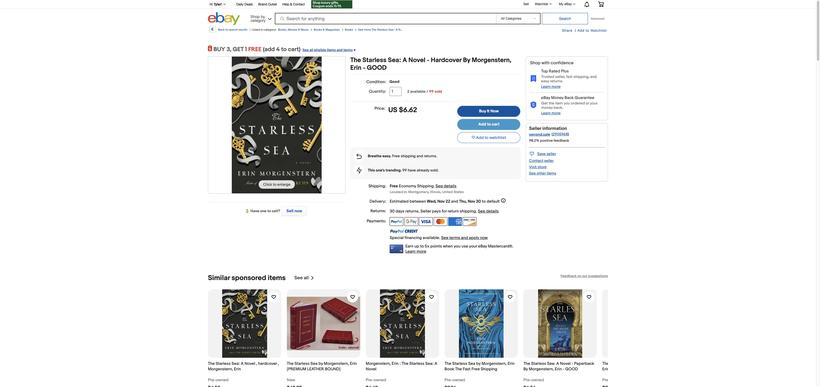 Task type: vqa. For each thing, say whether or not it's contained in the screenshot.
CONFIDENCE
yes



Task type: describe. For each thing, give the bounding box(es) containing it.
pre-owned for the starless sea: a novel , hardcover , morgenstern, erin
[[208, 378, 229, 383]]

pre-owned text field for the starless sea: a novel , hardcover , morgenstern, erin
[[208, 378, 229, 384]]

get
[[542, 101, 548, 106]]

buy
[[479, 109, 486, 114]]

back inside ebay money back guarantee get the item you ordered or your money back. learn more
[[565, 95, 574, 101]]

located
[[390, 190, 403, 195]]

1 horizontal spatial &
[[298, 28, 300, 32]]

by inside 'shop by category'
[[261, 14, 265, 19]]

paypal image
[[390, 218, 404, 226]]

2 nov from the left
[[468, 199, 475, 204]]

2
[[408, 89, 410, 94]]

0 horizontal spatial shipping
[[401, 154, 416, 159]]

to left search
[[226, 28, 228, 32]]

have
[[408, 168, 416, 173]]

free inside free economy shipping . see details located in: montgomery, illinois, united states
[[390, 184, 398, 189]]

more inside ebay money back guarantee get the item you ordered or your money back. learn more
[[552, 111, 561, 116]]

easy.
[[383, 154, 392, 159]]

pre- for morgenstern, erin : the starless sea: a novel
[[366, 378, 374, 383]]

pre- for the starless sea: a novel , hardcover , morgenstern, erin
[[208, 378, 216, 383]]

books for books
[[345, 28, 353, 32]]

0 horizontal spatial items
[[268, 274, 286, 283]]

see inside see all 'link'
[[295, 276, 303, 281]]

pre- for the starless sea : a novel hardcover erin morgenstern
[[603, 378, 611, 383]]

0 vertical spatial terms
[[344, 48, 353, 52]]

and right eligible
[[337, 48, 343, 52]]

visa image
[[419, 218, 433, 226]]

sell link
[[521, 2, 532, 6]]

confidence
[[551, 61, 574, 66]]

add to watchlist
[[476, 135, 506, 141]]

starless for the starless sea: a novel - paperback by morgenstern, erin - good
[[532, 362, 547, 367]]

cart)
[[288, 46, 301, 53]]

erin inside the starless sea: a novel - paperback by morgenstern, erin - good
[[555, 367, 562, 372]]

$6.62
[[399, 106, 417, 115]]

states
[[454, 190, 464, 195]]

more inside top rated plus trusted seller, fast shipping, and easy returns. learn more
[[552, 84, 561, 89]]

store
[[538, 165, 547, 170]]

1 horizontal spatial items
[[327, 48, 336, 52]]

get the coupon image
[[312, 0, 353, 8]]

the for the starless sea by morgenstern, erin book the fast free shipping
[[445, 362, 452, 367]]

share
[[562, 28, 573, 33]]

pre-owned text field for the starless sea by morgenstern, erin book the fast free shipping
[[445, 378, 465, 384]]

in
[[261, 28, 263, 32]]

novel inside "the starless sea : a novel hardcover erin morgenstern"
[[640, 362, 651, 367]]

by inside the starless sea by morgenstern, erin book the fast free shipping
[[477, 362, 481, 367]]

back to search results link
[[209, 26, 248, 35]]

erin inside "the starless sea : a novel hardcover erin morgenstern"
[[603, 367, 610, 372]]

wed,
[[427, 199, 437, 204]]

dollar sign image
[[246, 210, 251, 214]]

you inside ebay money back guarantee get the item you ordered or your money back. learn more
[[564, 101, 570, 106]]

shipping:
[[369, 184, 386, 189]]

erin inside the starless sea: a novel , hardcover , morgenstern, erin
[[234, 367, 241, 372]]

default
[[487, 199, 500, 204]]

by inside the starless sea by morgenstern, erin [premium leather bound]
[[319, 362, 323, 367]]

(
[[552, 132, 553, 137]]

days
[[396, 209, 405, 214]]

)
[[568, 132, 569, 137]]

see inside free economy shipping . see details located in: montgomery, illinois, united states
[[436, 184, 443, 189]]

paypal credit image
[[390, 230, 419, 234]]

shop by category
[[251, 14, 266, 23]]

movies
[[288, 28, 298, 32]]

breathe
[[368, 154, 382, 159]]

search
[[229, 28, 238, 32]]

starless inside morgenstern, erin : the starless sea: a novel
[[410, 362, 425, 367]]

1 horizontal spatial shipping
[[460, 209, 476, 214]]

starless for the starless sea: a novel , hardcover , morgenstern, erin
[[216, 362, 231, 367]]

1 horizontal spatial |
[[575, 28, 576, 33]]

feedback on our suggestions link
[[561, 274, 608, 279]]

advanced link
[[589, 13, 608, 24]]

0 horizontal spatial see details link
[[436, 184, 457, 189]]

pre- for the starless sea: a novel - paperback by morgenstern, erin - good
[[524, 378, 532, 383]]

your inside ebay money back guarantee get the item you ordered or your money back. learn more
[[590, 101, 598, 106]]

pre-owned for the starless sea: a novel - paperback by morgenstern, erin - good
[[524, 378, 544, 383]]

payments:
[[367, 219, 386, 224]]

available
[[411, 89, 426, 94]]

already
[[417, 168, 430, 173]]

the
[[549, 101, 555, 106]]

2 horizontal spatial .
[[476, 209, 477, 214]]

0 vertical spatial free
[[392, 154, 400, 159]]

now
[[491, 109, 499, 114]]

learn inside ebay money back guarantee get the item you ordered or your money back. learn more
[[542, 111, 551, 116]]

rated
[[549, 69, 560, 74]]

more inside 'earn up to 5x points when you use your ebay mastercard®. learn more'
[[417, 249, 427, 255]]

sell now link
[[280, 207, 307, 216]]

0 vertical spatial 30
[[476, 199, 481, 204]]

save seller
[[538, 152, 557, 157]]

shipping inside free economy shipping . see details located in: montgomery, illinois, united states
[[417, 184, 434, 189]]

owned for the starless sea: a novel , hardcover , morgenstern, erin
[[216, 378, 229, 383]]

category
[[251, 18, 266, 23]]

leather
[[307, 367, 324, 372]]

buy 3, get 1 free (add 4 to cart)
[[214, 46, 301, 53]]

back to search results
[[218, 28, 248, 32]]

& for books
[[323, 28, 325, 32]]

novel inside the starless sea: a novel - hardcover by morgenstern, erin - good
[[409, 56, 426, 64]]

share button
[[562, 28, 573, 33]]

account navigation
[[207, 0, 608, 9]]

5x
[[425, 244, 430, 249]]

all for see all eligible items and terms
[[310, 48, 313, 52]]

master card image
[[434, 218, 448, 226]]

money
[[552, 95, 564, 101]]

99 for have
[[403, 168, 407, 173]]

deals
[[245, 2, 253, 6]]

with details__icon image for top rated plus
[[531, 75, 537, 82]]

terms inside us $6.62 main content
[[450, 236, 460, 241]]

30 days returns . seller pays for return shipping . see details
[[390, 209, 499, 214]]

sell for sell
[[524, 2, 529, 6]]

quantity:
[[369, 89, 386, 94]]

sold.
[[431, 168, 439, 173]]

item
[[556, 101, 563, 106]]

a inside the starless sea: a novel - hardcover by morgenstern, erin - good
[[403, 56, 407, 64]]

second.sale link
[[529, 132, 551, 137]]

See all text field
[[295, 276, 309, 281]]

sea: inside morgenstern, erin : the starless sea: a novel
[[426, 362, 434, 367]]

see all eligible items and terms
[[303, 48, 353, 52]]

special
[[390, 236, 404, 241]]

hardcover for -
[[431, 56, 462, 64]]

earn up to 5x points when you use your ebay mastercard®. learn more
[[406, 244, 514, 255]]

save seller button
[[529, 151, 557, 157]]

the starless sea: a novel - hardcover by morgenstern, erin - good - picture 1 of 1 image
[[232, 57, 322, 194]]

98.2%
[[529, 139, 540, 143]]

category:
[[264, 28, 277, 32]]

books for books & magazines
[[314, 28, 322, 32]]

one
[[260, 209, 267, 214]]

visit store link
[[529, 165, 547, 170]]

shipping,
[[574, 75, 590, 79]]

and up use
[[461, 236, 468, 241]]

ebay inside ebay money back guarantee get the item you ordered or your money back. learn more
[[542, 95, 551, 101]]

contact inside contact seller visit store see other items
[[529, 159, 544, 163]]

see inside see all eligible items and terms link
[[303, 48, 309, 52]]

the starless sea by morgenstern, erin [premium leather bound]
[[287, 362, 357, 372]]

novel inside morgenstern, erin : the starless sea: a novel
[[366, 367, 377, 372]]

starless for the starless sea by morgenstern, erin book the fast free shipping
[[453, 362, 468, 367]]

morgenstern, inside the starless sea: a novel - hardcover by morgenstern, erin - good
[[472, 56, 512, 64]]

available.
[[423, 236, 441, 241]]

none submit inside shop by category banner
[[542, 13, 589, 24]]

returns. inside top rated plus trusted seller, fast shipping, and easy returns. learn more
[[550, 79, 564, 84]]

us $6.62 main content
[[351, 56, 521, 255]]

sell now
[[287, 209, 302, 214]]

and inside top rated plus trusted seller, fast shipping, and easy returns. learn more
[[591, 75, 597, 79]]

book
[[445, 367, 455, 372]]

brand outlet
[[258, 2, 277, 6]]

erin inside morgenstern, erin : the starless sea: a novel
[[392, 362, 399, 367]]

4
[[276, 46, 280, 53]]

seller for save
[[547, 152, 557, 157]]

1 , from the left
[[256, 362, 257, 367]]

learn inside 'earn up to 5x points when you use your ebay mastercard®. learn more'
[[406, 249, 416, 255]]

to inside share | add to watchlist
[[586, 28, 590, 33]]

ebay money back guarantee get the item you ordered or your money back. learn more
[[542, 95, 598, 116]]

returns. inside us $6.62 main content
[[424, 154, 437, 159]]

a inside the starless sea: a novel , hardcover , morgenstern, erin
[[241, 362, 244, 367]]

learn inside top rated plus trusted seller, fast shipping, and easy returns. learn more
[[542, 84, 551, 89]]

0 horizontal spatial :
[[395, 28, 395, 32]]

add to watchlist button
[[458, 132, 521, 143]]

and up already
[[417, 154, 423, 159]]

up
[[415, 244, 419, 249]]

see terms and apply now link
[[441, 236, 488, 241]]

good for the starless sea: a novel - paperback by morgenstern, erin - good
[[566, 367, 578, 372]]

add to cart link
[[458, 119, 521, 130]]

eligible
[[314, 48, 326, 52]]

watchlist
[[490, 135, 506, 141]]

novel inside the starless sea: a novel , hardcover , morgenstern, erin
[[245, 362, 255, 367]]

and right 22
[[452, 199, 458, 204]]

2905968 link
[[553, 132, 568, 137]]

morgenstern, inside the starless sea by morgenstern, erin [premium leather bound]
[[324, 362, 349, 367]]

hardcover
[[258, 362, 277, 367]]

ebay mastercard image
[[390, 245, 404, 254]]

pre-owned for the starless sea : a novel hardcover erin morgenstern
[[603, 378, 623, 383]]

the inside morgenstern, erin : the starless sea: a novel
[[402, 362, 409, 367]]

owned for the starless sea by morgenstern, erin book the fast free shipping
[[453, 378, 465, 383]]

books link
[[345, 28, 353, 32]]

erin inside the starless sea: a novel - hardcover by morgenstern, erin - good
[[351, 64, 362, 72]]

watchlist link
[[532, 1, 555, 7]]

1 horizontal spatial details
[[486, 209, 499, 214]]

one's
[[376, 168, 385, 173]]

seller inside seller information second.sale ( 2905968 ) 98.2% positive feedback
[[529, 126, 542, 132]]

watchlist inside share | add to watchlist
[[591, 28, 607, 33]]

sea: for the starless sea: a novel - hardcover by morgenstern, erin - good
[[388, 56, 401, 64]]

use
[[462, 244, 469, 249]]

details inside free economy shipping . see details located in: montgomery, illinois, united states
[[444, 184, 457, 189]]

information
[[543, 126, 567, 132]]

your inside 'earn up to 5x points when you use your ebay mastercard®. learn more'
[[469, 244, 477, 249]]

pre-owned text field for novel
[[366, 378, 387, 384]]



Task type: locate. For each thing, give the bounding box(es) containing it.
1 vertical spatial by
[[524, 367, 528, 372]]

add inside the add to cart link
[[479, 122, 487, 127]]

1 vertical spatial details
[[486, 209, 499, 214]]

1 horizontal spatial 30
[[476, 199, 481, 204]]

united
[[443, 190, 453, 195]]

shop by category banner
[[207, 0, 608, 27]]

0 vertical spatial learn more link
[[542, 84, 561, 89]]

1 horizontal spatial sell
[[524, 2, 529, 6]]

similar
[[208, 274, 230, 283]]

0 horizontal spatial shop
[[251, 14, 260, 19]]

now
[[295, 209, 302, 214], [480, 236, 488, 241]]

sea for the starless sea by morgenstern, erin book the fast free shipping
[[469, 362, 476, 367]]

0 horizontal spatial you
[[454, 244, 461, 249]]

free inside the starless sea by morgenstern, erin book the fast free shipping
[[472, 367, 480, 372]]

starless inside the starless sea by morgenstern, erin book the fast free shipping
[[453, 362, 468, 367]]

, right hardcover
[[278, 362, 279, 367]]

learn more link down the 'easy'
[[542, 84, 561, 89]]

3 owned from the left
[[453, 378, 465, 383]]

add right share
[[578, 28, 585, 33]]

to inside button
[[485, 135, 489, 141]]

save
[[538, 152, 546, 157]]

. inside free economy shipping . see details located in: montgomery, illinois, united states
[[434, 184, 435, 189]]

second.sale
[[529, 132, 551, 137]]

2 vertical spatial learn more link
[[406, 249, 427, 255]]

starless inside the starless sea by morgenstern, erin [premium leather bound]
[[295, 362, 310, 367]]

1 books from the left
[[314, 28, 322, 32]]

sell for sell now
[[287, 209, 294, 214]]

1 vertical spatial contact
[[529, 159, 544, 163]]

ordered
[[571, 101, 585, 106]]

back
[[218, 28, 225, 32], [565, 95, 574, 101]]

1 horizontal spatial returns.
[[550, 79, 564, 84]]

feedback on our suggestions
[[561, 274, 608, 279]]

pays
[[432, 209, 441, 214]]

free up located
[[390, 184, 398, 189]]

a
[[396, 28, 398, 32], [403, 56, 407, 64], [241, 362, 244, 367], [435, 362, 438, 367], [557, 362, 559, 367], [636, 362, 639, 367]]

pre- for the starless sea by morgenstern, erin book the fast free shipping
[[445, 378, 453, 383]]

1 horizontal spatial ,
[[278, 362, 279, 367]]

1 vertical spatial terms
[[450, 236, 460, 241]]

guarantee
[[575, 95, 595, 101]]

0 horizontal spatial all
[[304, 276, 309, 281]]

and right shipping,
[[591, 75, 597, 79]]

learn more link for rated
[[542, 84, 561, 89]]

seller up second.sale link
[[529, 126, 542, 132]]

back up ordered
[[565, 95, 574, 101]]

daily deals
[[237, 2, 253, 6]]

special financing available. see terms and apply now
[[390, 236, 488, 241]]

to left the default
[[482, 199, 486, 204]]

to inside 'earn up to 5x points when you use your ebay mastercard®. learn more'
[[420, 244, 424, 249]]

return
[[448, 209, 459, 214]]

free economy shipping . see details located in: montgomery, illinois, united states
[[390, 184, 464, 195]]

/
[[427, 89, 429, 94]]

1 horizontal spatial watchlist
[[591, 28, 607, 33]]

1 horizontal spatial back
[[565, 95, 574, 101]]

1 horizontal spatial books
[[345, 28, 353, 32]]

the inside the starless sea: a novel , hardcover , morgenstern, erin
[[208, 362, 215, 367]]

1 vertical spatial ebay
[[542, 95, 551, 101]]

1 horizontal spatial pre-owned text field
[[603, 378, 623, 384]]

hardcover
[[431, 56, 462, 64], [652, 362, 671, 367]]

more right books link
[[364, 28, 371, 32]]

sea down search for anything text field
[[389, 28, 394, 32]]

free right fast
[[472, 367, 480, 372]]

shipping inside the starless sea by morgenstern, erin book the fast free shipping
[[481, 367, 498, 372]]

watchlist right sell link
[[535, 2, 549, 6]]

returns
[[406, 209, 419, 214]]

shop up listed
[[251, 14, 260, 19]]

a inside "the starless sea : a novel hardcover erin morgenstern"
[[636, 362, 639, 367]]

see details link down the default
[[478, 209, 499, 214]]

| listed in category:
[[250, 28, 277, 32]]

trusted
[[542, 75, 555, 79]]

New text field
[[287, 378, 295, 384]]

you inside 'earn up to 5x points when you use your ebay mastercard®. learn more'
[[454, 244, 461, 249]]

starless
[[377, 28, 388, 32], [363, 56, 387, 64], [216, 362, 231, 367], [295, 362, 310, 367], [410, 362, 425, 367], [453, 362, 468, 367], [532, 362, 547, 367], [610, 362, 625, 367]]

all for see all
[[304, 276, 309, 281]]

0 vertical spatial back
[[218, 28, 225, 32]]

hardcover inside the starless sea: a novel - hardcover by morgenstern, erin - good
[[431, 56, 462, 64]]

good down paperback
[[566, 367, 578, 372]]

top
[[542, 69, 548, 74]]

None text field
[[208, 386, 220, 388], [445, 386, 457, 388], [603, 386, 614, 388], [208, 386, 220, 388], [445, 386, 457, 388], [603, 386, 614, 388]]

2 vertical spatial add
[[476, 135, 484, 141]]

good
[[367, 64, 387, 72], [566, 367, 578, 372]]

99 left "have"
[[403, 168, 407, 173]]

top rated plus trusted seller, fast shipping, and easy returns. learn more
[[542, 69, 597, 89]]

& left the "music"
[[298, 28, 300, 32]]

2905968
[[553, 132, 568, 137]]

& right help
[[290, 2, 292, 6]]

add down buy
[[479, 122, 487, 127]]

3 pre-owned from the left
[[445, 378, 465, 383]]

financing
[[405, 236, 422, 241]]

0 vertical spatial by
[[463, 56, 471, 64]]

pre-owned text field for the starless sea: a novel - paperback by morgenstern, erin - good
[[524, 378, 544, 384]]

0 vertical spatial shop
[[251, 14, 260, 19]]

| left listed
[[250, 28, 251, 32]]

get
[[233, 46, 244, 53]]

morgenstern, inside the starless sea by morgenstern, erin book the fast free shipping
[[482, 362, 507, 367]]

starless for the starless sea : a novel hardcover erin morgenstern
[[610, 362, 625, 367]]

see inside contact seller visit store see other items
[[529, 171, 536, 176]]

seller
[[547, 152, 557, 157], [545, 159, 554, 163]]

learn down money
[[542, 111, 551, 116]]

share | add to watchlist
[[562, 28, 607, 33]]

your right use
[[469, 244, 477, 249]]

sea up the morgenstern
[[626, 362, 633, 367]]

to right one
[[268, 209, 271, 214]]

morgenstern, inside morgenstern, erin : the starless sea: a novel
[[366, 362, 391, 367]]

shipping
[[417, 184, 434, 189], [481, 367, 498, 372]]

more
[[364, 28, 371, 32], [552, 84, 561, 89], [552, 111, 561, 116], [417, 249, 427, 255]]

1 horizontal spatial shop
[[531, 61, 541, 66]]

back left search
[[218, 28, 225, 32]]

more down the seller,
[[552, 84, 561, 89]]

1 horizontal spatial contact
[[529, 159, 544, 163]]

with details__icon image left this
[[357, 168, 362, 174]]

. up illinois,
[[434, 184, 435, 189]]

Pre-owned text field
[[366, 378, 387, 384], [603, 378, 623, 384]]

seller down save seller
[[545, 159, 554, 163]]

the for the starless sea : a novel hardcover erin morgenstern
[[603, 362, 610, 367]]

sea: for the starless sea: a novel - paperback by morgenstern, erin - good
[[547, 362, 556, 367]]

more right earn
[[417, 249, 427, 255]]

0 vertical spatial returns.
[[550, 79, 564, 84]]

& inside account navigation
[[290, 2, 292, 6]]

1 vertical spatial seller
[[421, 209, 431, 214]]

5 owned from the left
[[611, 378, 623, 383]]

sea: for the starless sea: a novel , hardcover , morgenstern, erin
[[232, 362, 240, 367]]

more down back.
[[552, 111, 561, 116]]

0 horizontal spatial details
[[444, 184, 457, 189]]

good up condition:
[[367, 64, 387, 72]]

0 horizontal spatial |
[[250, 28, 251, 32]]

all inside 'link'
[[304, 276, 309, 281]]

2 horizontal spatial :
[[634, 362, 636, 367]]

the for the starless sea: a novel , hardcover , morgenstern, erin
[[208, 362, 215, 367]]

1 pre-owned from the left
[[208, 378, 229, 383]]

| right share "button"
[[575, 28, 576, 33]]

items right eligible
[[327, 48, 336, 52]]

good for the starless sea: a novel - hardcover by morgenstern, erin - good
[[367, 64, 387, 72]]

sell inside account navigation
[[524, 2, 529, 6]]

in:
[[404, 190, 408, 195]]

0 horizontal spatial ebay
[[478, 244, 487, 249]]

new
[[287, 378, 295, 383]]

0 vertical spatial your
[[590, 101, 598, 106]]

1 pre- from the left
[[208, 378, 216, 383]]

sea inside the starless sea by morgenstern, erin book the fast free shipping
[[469, 362, 476, 367]]

sea: inside the starless sea: a novel - hardcover by morgenstern, erin - good
[[388, 56, 401, 64]]

to down the advanced link
[[586, 28, 590, 33]]

google pay image
[[405, 218, 418, 226]]

watchlist down the advanced
[[591, 28, 607, 33]]

plus
[[561, 69, 569, 74]]

1 vertical spatial back
[[565, 95, 574, 101]]

5 pre- from the left
[[603, 378, 611, 383]]

0 vertical spatial 99
[[429, 89, 434, 94]]

.
[[434, 184, 435, 189], [419, 209, 420, 214], [476, 209, 477, 214]]

nov right thu,
[[468, 199, 475, 204]]

learn
[[542, 84, 551, 89], [542, 111, 551, 116], [406, 249, 416, 255]]

now right apply
[[480, 236, 488, 241]]

sea for the starless sea by morgenstern, erin [premium leather bound]
[[311, 362, 318, 367]]

daily
[[237, 2, 244, 6]]

sea inside "the starless sea : a novel hardcover erin morgenstern"
[[626, 362, 633, 367]]

help & contact link
[[283, 2, 305, 8]]

owned down the starless sea: a novel - paperback by morgenstern, erin - good
[[532, 378, 544, 383]]

. for returns
[[419, 209, 420, 214]]

0 horizontal spatial .
[[419, 209, 420, 214]]

owned down fast
[[453, 378, 465, 383]]

5 pre-owned from the left
[[603, 378, 623, 383]]

Search for anything text field
[[276, 13, 496, 24]]

hardcover for novel
[[652, 362, 671, 367]]

pre-owned text field for erin
[[603, 378, 623, 384]]

. up "discover" image
[[476, 209, 477, 214]]

see details link up united
[[436, 184, 457, 189]]

shop
[[251, 14, 260, 19], [531, 61, 541, 66]]

1 vertical spatial your
[[469, 244, 477, 249]]

0 horizontal spatial pre-owned text field
[[366, 378, 387, 384]]

0 vertical spatial good
[[367, 64, 387, 72]]

to left watchlist
[[485, 135, 489, 141]]

by inside the starless sea: a novel - hardcover by morgenstern, erin - good
[[463, 56, 471, 64]]

0 vertical spatial seller
[[547, 152, 557, 157]]

you left use
[[454, 244, 461, 249]]

4 owned from the left
[[532, 378, 544, 383]]

returns. up sold.
[[424, 154, 437, 159]]

details down the default
[[486, 209, 499, 214]]

0 vertical spatial you
[[564, 101, 570, 106]]

sea for the starless sea : a novel hardcover erin morgenstern
[[626, 362, 633, 367]]

sea up fast
[[469, 362, 476, 367]]

the for the starless sea by morgenstern, erin [premium leather bound]
[[287, 362, 294, 367]]

pre-
[[208, 378, 216, 383], [366, 378, 374, 383], [445, 378, 453, 383], [524, 378, 532, 383], [603, 378, 611, 383]]

1 horizontal spatial now
[[480, 236, 488, 241]]

& for help
[[290, 2, 292, 6]]

details up united
[[444, 184, 457, 189]]

add for add to cart
[[479, 122, 487, 127]]

!
[[221, 2, 222, 6]]

your right or
[[590, 101, 598, 106]]

our
[[583, 274, 588, 279]]

pre-owned for morgenstern, erin : the starless sea: a novel
[[366, 378, 387, 383]]

: inside morgenstern, erin : the starless sea: a novel
[[400, 362, 401, 367]]

shipping up montgomery,
[[417, 184, 434, 189]]

seller up visa image
[[421, 209, 431, 214]]

starless inside the starless sea: a novel , hardcover , morgenstern, erin
[[216, 362, 231, 367]]

owned down the starless sea: a novel , hardcover , morgenstern, erin
[[216, 378, 229, 383]]

now inside us $6.62 main content
[[480, 236, 488, 241]]

0 horizontal spatial good
[[367, 64, 387, 72]]

learn more link down financing
[[406, 249, 427, 255]]

2 horizontal spatial &
[[323, 28, 325, 32]]

with details__icon image
[[531, 75, 537, 82], [531, 102, 537, 109], [357, 154, 362, 159], [357, 168, 362, 174]]

sell right sell?
[[287, 209, 294, 214]]

a inside morgenstern, erin : the starless sea: a novel
[[435, 362, 438, 367]]

owned for the starless sea: a novel - paperback by morgenstern, erin - good
[[532, 378, 544, 383]]

2 horizontal spatial ebay
[[565, 2, 572, 6]]

terms down books link
[[344, 48, 353, 52]]

with details__icon image for breathe easy.
[[357, 154, 362, 159]]

4 pre- from the left
[[524, 378, 532, 383]]

shop for shop by category
[[251, 14, 260, 19]]

books right the "music"
[[314, 28, 322, 32]]

0 horizontal spatial hardcover
[[431, 56, 462, 64]]

feedback
[[561, 274, 577, 279]]

0 horizontal spatial books
[[314, 28, 322, 32]]

the inside the starless sea by morgenstern, erin [premium leather bound]
[[287, 362, 294, 367]]

buy
[[214, 46, 225, 53]]

nov left 22
[[438, 199, 445, 204]]

morgenstern...
[[416, 28, 436, 32]]

1 horizontal spatial see details link
[[478, 209, 499, 214]]

delivery:
[[370, 199, 386, 204]]

books & magazines
[[314, 28, 340, 32]]

starless for the starless sea: a novel - hardcover by morgenstern, erin - good
[[363, 56, 387, 64]]

the for the starless sea: a novel - hardcover by morgenstern, erin - good
[[351, 56, 361, 64]]

1 horizontal spatial .
[[434, 184, 435, 189]]

2 books from the left
[[345, 28, 353, 32]]

estimated between wed, nov 22 and thu, nov 30 to default
[[390, 199, 500, 204]]

learn more link
[[542, 84, 561, 89], [542, 111, 561, 116], [406, 249, 427, 255]]

erin inside the starless sea by morgenstern, erin book the fast free shipping
[[508, 362, 515, 367]]

0 vertical spatial contact
[[293, 2, 305, 6]]

to right 4
[[281, 46, 287, 53]]

on
[[578, 274, 582, 279]]

see all
[[295, 276, 309, 281]]

add down the add to cart link
[[476, 135, 484, 141]]

2 pre- from the left
[[366, 378, 374, 383]]

0 horizontal spatial now
[[295, 209, 302, 214]]

owned down morgenstern, erin : the starless sea: a novel
[[374, 378, 387, 383]]

books right 'magazines'
[[345, 28, 353, 32]]

0 vertical spatial shipping
[[417, 184, 434, 189]]

owned for the starless sea : a novel hardcover erin morgenstern
[[611, 378, 623, 383]]

novel inside the starless sea: a novel - paperback by morgenstern, erin - good
[[560, 362, 571, 367]]

owned for morgenstern, erin : the starless sea: a novel
[[374, 378, 387, 383]]

when
[[443, 244, 453, 249]]

with details__icon image for this one's trending.
[[357, 168, 362, 174]]

brand outlet link
[[258, 2, 277, 8]]

bound]
[[325, 367, 341, 372]]

1 vertical spatial see details link
[[478, 209, 499, 214]]

2 , from the left
[[278, 362, 279, 367]]

1 vertical spatial free
[[390, 184, 398, 189]]

. for shipping
[[434, 184, 435, 189]]

seller
[[529, 126, 542, 132], [421, 209, 431, 214]]

owned
[[216, 378, 229, 383], [374, 378, 387, 383], [453, 378, 465, 383], [532, 378, 544, 383], [611, 378, 623, 383]]

2 pre-owned from the left
[[366, 378, 387, 383]]

None submit
[[542, 13, 589, 24]]

contact seller visit store see other items
[[529, 159, 557, 176]]

0 horizontal spatial your
[[469, 244, 477, 249]]

now right sell?
[[295, 209, 302, 214]]

you right item
[[564, 101, 570, 106]]

1 vertical spatial 30
[[390, 209, 395, 214]]

sea inside the starless sea by morgenstern, erin [premium leather bound]
[[311, 362, 318, 367]]

watchlist inside watchlist link
[[535, 2, 549, 6]]

0 vertical spatial learn
[[542, 84, 551, 89]]

1 vertical spatial shipping
[[460, 209, 476, 214]]

by
[[261, 14, 265, 19], [407, 28, 410, 32], [319, 362, 323, 367], [477, 362, 481, 367]]

sell left watchlist link
[[524, 2, 529, 6]]

add for add to watchlist
[[476, 135, 484, 141]]

ebay right the my
[[565, 2, 572, 6]]

1 vertical spatial 99
[[403, 168, 407, 173]]

shop left the with at the top right of page
[[531, 61, 541, 66]]

between
[[410, 199, 426, 204]]

erin inside the starless sea by morgenstern, erin [premium leather bound]
[[350, 362, 357, 367]]

2 pre-owned text field from the left
[[445, 378, 465, 384]]

see more the starless sea : a novel by erin morgenstern... link
[[358, 28, 436, 32]]

shipping right fast
[[481, 367, 498, 372]]

you
[[564, 101, 570, 106], [454, 244, 461, 249]]

0 vertical spatial now
[[295, 209, 302, 214]]

seller inside us $6.62 main content
[[421, 209, 431, 214]]

1 horizontal spatial 99
[[429, 89, 434, 94]]

help & contact
[[283, 2, 305, 6]]

30 left the default
[[476, 199, 481, 204]]

sea: inside the starless sea: a novel , hardcover , morgenstern, erin
[[232, 362, 240, 367]]

ebay up get
[[542, 95, 551, 101]]

1 vertical spatial learn more link
[[542, 111, 561, 116]]

sea: inside the starless sea: a novel - paperback by morgenstern, erin - good
[[547, 362, 556, 367]]

seller inside button
[[547, 152, 557, 157]]

& left 'magazines'
[[323, 28, 325, 32]]

by for the starless sea: a novel - paperback by morgenstern, erin - good
[[524, 367, 528, 372]]

learn more link for money
[[542, 111, 561, 116]]

2 available / 99 sold
[[408, 89, 442, 94]]

shop inside 'shop by category'
[[251, 14, 260, 19]]

items right other
[[547, 171, 557, 176]]

0 vertical spatial sell
[[524, 2, 529, 6]]

1 horizontal spatial terms
[[450, 236, 460, 241]]

with details__icon image left get
[[531, 102, 537, 109]]

2 owned from the left
[[374, 378, 387, 383]]

to left cart
[[487, 122, 491, 127]]

help
[[283, 2, 289, 6]]

discover image
[[463, 218, 477, 226]]

daily deals link
[[237, 2, 253, 8]]

1 vertical spatial good
[[566, 367, 578, 372]]

0 horizontal spatial 99
[[403, 168, 407, 173]]

: inside "the starless sea : a novel hardcover erin morgenstern"
[[634, 362, 636, 367]]

1 vertical spatial seller
[[545, 159, 554, 163]]

1 nov from the left
[[438, 199, 445, 204]]

3 pre- from the left
[[445, 378, 453, 383]]

1 horizontal spatial :
[[400, 362, 401, 367]]

add inside add to watchlist button
[[476, 135, 484, 141]]

1 vertical spatial add
[[479, 122, 487, 127]]

Pre-owned text field
[[208, 378, 229, 384], [445, 378, 465, 384], [524, 378, 544, 384]]

the for the starless sea: a novel - paperback by morgenstern, erin - good
[[524, 362, 531, 367]]

1 vertical spatial all
[[304, 276, 309, 281]]

with
[[542, 61, 550, 66]]

the inside the starless sea: a novel - paperback by morgenstern, erin - good
[[524, 362, 531, 367]]

0 horizontal spatial sell
[[287, 209, 294, 214]]

. down between
[[419, 209, 420, 214]]

with details__icon image left the 'easy'
[[531, 75, 537, 82]]

contact up visit store 'link'
[[529, 159, 544, 163]]

free
[[248, 46, 262, 53]]

sell
[[524, 2, 529, 6], [287, 209, 294, 214]]

30 left days
[[390, 209, 395, 214]]

with details__icon image left breathe
[[357, 154, 362, 159]]

, left hardcover
[[256, 362, 257, 367]]

hi
[[210, 2, 213, 6]]

sponsored
[[232, 274, 266, 283]]

sea up leather
[[311, 362, 318, 367]]

morgenstern
[[611, 367, 635, 372]]

contact right help
[[293, 2, 305, 6]]

1 horizontal spatial pre-owned text field
[[445, 378, 465, 384]]

starless inside the starless sea: a novel - hardcover by morgenstern, erin - good
[[363, 56, 387, 64]]

0 vertical spatial see details link
[[436, 184, 457, 189]]

0 vertical spatial add
[[578, 28, 585, 33]]

learn down financing
[[406, 249, 416, 255]]

terms up when
[[450, 236, 460, 241]]

the inside "the starless sea : a novel hardcover erin morgenstern"
[[603, 362, 610, 367]]

my
[[559, 2, 564, 6]]

the inside the starless sea: a novel - hardcover by morgenstern, erin - good
[[351, 56, 361, 64]]

0 horizontal spatial by
[[463, 56, 471, 64]]

1 horizontal spatial seller
[[529, 126, 542, 132]]

a inside the starless sea: a novel - paperback by morgenstern, erin - good
[[557, 362, 559, 367]]

seller for contact
[[545, 159, 554, 163]]

to left 5x
[[420, 244, 424, 249]]

illinois,
[[431, 190, 442, 195]]

2 vertical spatial learn
[[406, 249, 416, 255]]

books, movies & music link
[[278, 28, 309, 32]]

novel
[[399, 28, 406, 32], [409, 56, 426, 64], [245, 362, 255, 367], [560, 362, 571, 367], [640, 362, 651, 367], [366, 367, 377, 372]]

morgenstern, inside the starless sea: a novel - paperback by morgenstern, erin - good
[[529, 367, 554, 372]]

0 horizontal spatial seller
[[421, 209, 431, 214]]

2 vertical spatial free
[[472, 367, 480, 372]]

add inside share | add to watchlist
[[578, 28, 585, 33]]

returns. down rated in the right top of the page
[[550, 79, 564, 84]]

1 horizontal spatial hardcover
[[652, 362, 671, 367]]

0 horizontal spatial nov
[[438, 199, 445, 204]]

suggestions
[[589, 274, 608, 279]]

1 owned from the left
[[216, 378, 229, 383]]

None text field
[[287, 386, 302, 388], [366, 386, 378, 388], [524, 386, 536, 388], [287, 386, 302, 388], [366, 386, 378, 388], [524, 386, 536, 388]]

morgenstern, inside the starless sea: a novel , hardcover , morgenstern, erin
[[208, 367, 233, 372]]

ebay inside 'earn up to 5x points when you use your ebay mastercard®. learn more'
[[478, 244, 487, 249]]

learn more link down money
[[542, 111, 561, 116]]

1 vertical spatial learn
[[542, 111, 551, 116]]

american express image
[[449, 218, 462, 226]]

shipping up "discover" image
[[460, 209, 476, 214]]

0 vertical spatial items
[[327, 48, 336, 52]]

,
[[256, 362, 257, 367], [278, 362, 279, 367]]

1 pre-owned text field from the left
[[208, 378, 229, 384]]

starless inside "the starless sea : a novel hardcover erin morgenstern"
[[610, 362, 625, 367]]

with details__icon image for ebay money back guarantee
[[531, 102, 537, 109]]

1 pre-owned text field from the left
[[366, 378, 387, 384]]

2 pre-owned text field from the left
[[603, 378, 623, 384]]

0 horizontal spatial pre-owned text field
[[208, 378, 229, 384]]

by inside the starless sea: a novel - paperback by morgenstern, erin - good
[[524, 367, 528, 372]]

see all link
[[295, 274, 314, 283]]

buy it now
[[479, 109, 499, 114]]

owned down the morgenstern
[[611, 378, 623, 383]]

1 vertical spatial hardcover
[[652, 362, 671, 367]]

contact inside account navigation
[[293, 2, 305, 6]]

3 pre-owned text field from the left
[[524, 378, 544, 384]]

2 horizontal spatial pre-owned text field
[[524, 378, 544, 384]]

99 for sold
[[429, 89, 434, 94]]

items left see all text field
[[268, 274, 286, 283]]

breathe easy. free shipping and returns.
[[368, 154, 437, 159]]

seller right save
[[547, 152, 557, 157]]

ebay down apply
[[478, 244, 487, 249]]

items inside contact seller visit store see other items
[[547, 171, 557, 176]]

0 horizontal spatial contact
[[293, 2, 305, 6]]

shop for shop with confidence
[[531, 61, 541, 66]]

2 horizontal spatial items
[[547, 171, 557, 176]]

0 horizontal spatial watchlist
[[535, 2, 549, 6]]

hardcover inside "the starless sea : a novel hardcover erin morgenstern"
[[652, 362, 671, 367]]

1 horizontal spatial ebay
[[542, 95, 551, 101]]

pre-owned for the starless sea by morgenstern, erin book the fast free shipping
[[445, 378, 465, 383]]

4 pre-owned from the left
[[524, 378, 544, 383]]

starless inside the starless sea: a novel - paperback by morgenstern, erin - good
[[532, 362, 547, 367]]

0 horizontal spatial 30
[[390, 209, 395, 214]]

free right easy.
[[392, 154, 400, 159]]

and
[[337, 48, 343, 52], [591, 75, 597, 79], [417, 154, 423, 159], [452, 199, 458, 204], [461, 236, 468, 241]]

my ebay
[[559, 2, 572, 6]]

seller inside contact seller visit store see other items
[[545, 159, 554, 163]]

0 vertical spatial hardcover
[[431, 56, 462, 64]]

by for the starless sea: a novel - hardcover by morgenstern, erin - good
[[463, 56, 471, 64]]

shipping up "have"
[[401, 154, 416, 159]]

learn down the 'easy'
[[542, 84, 551, 89]]

books, movies & music
[[278, 28, 309, 32]]

the
[[372, 28, 377, 32], [351, 56, 361, 64], [208, 362, 215, 367], [287, 362, 294, 367], [402, 362, 409, 367], [445, 362, 452, 367], [524, 362, 531, 367], [603, 362, 610, 367], [455, 367, 462, 372]]

99 right /
[[429, 89, 434, 94]]

good inside the starless sea: a novel - paperback by morgenstern, erin - good
[[566, 367, 578, 372]]

ebay inside account navigation
[[565, 2, 572, 6]]

starless for the starless sea by morgenstern, erin [premium leather bound]
[[295, 362, 310, 367]]

0 vertical spatial ebay
[[565, 2, 572, 6]]

Quantity: text field
[[390, 87, 402, 96]]

fast
[[463, 367, 471, 372]]

1 vertical spatial sell
[[287, 209, 294, 214]]

0 vertical spatial all
[[310, 48, 313, 52]]

your shopping cart image
[[598, 1, 605, 7]]

the starless sea: a novel , hardcover , morgenstern, erin
[[208, 362, 279, 372]]



